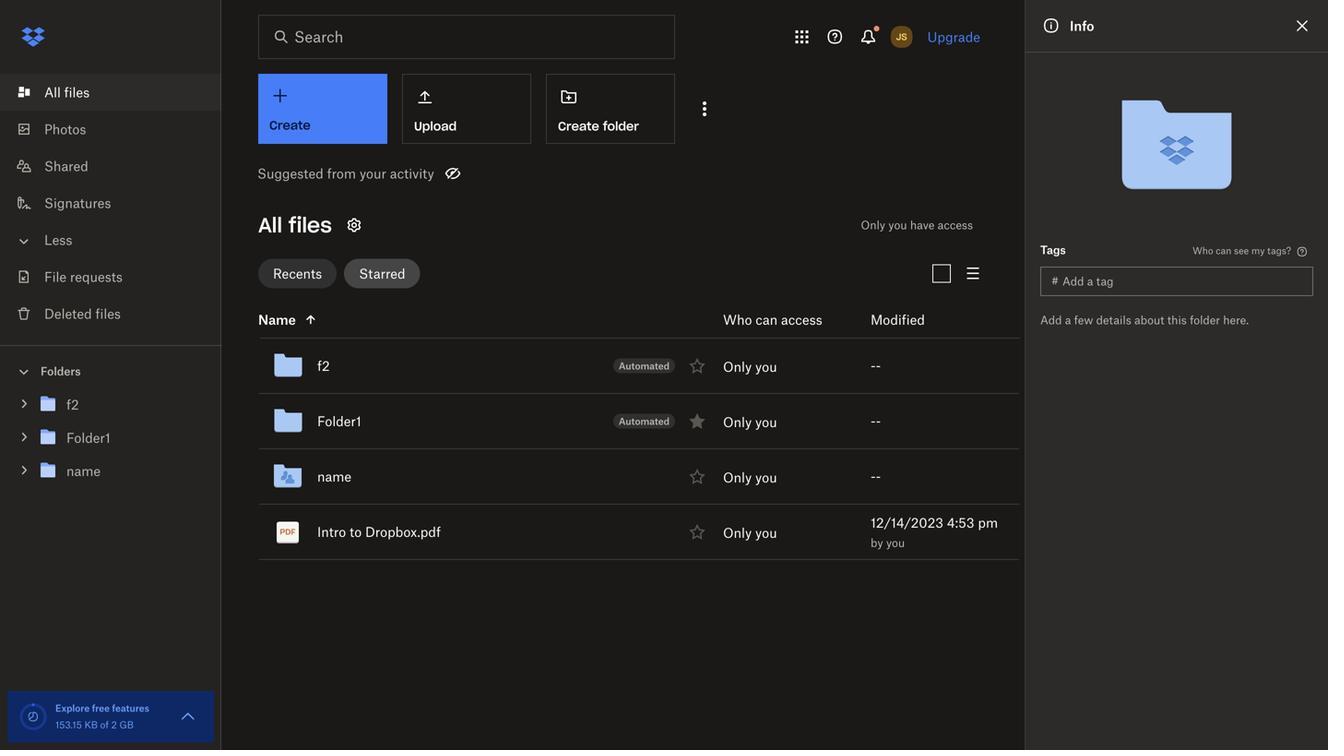 Task type: locate. For each thing, give the bounding box(es) containing it.
Add a tag text field
[[1063, 271, 1303, 292]]

file requests link
[[15, 258, 221, 295]]

-- for folder1
[[871, 413, 881, 429]]

1 vertical spatial files
[[289, 212, 332, 238]]

table
[[218, 302, 1020, 560]]

by
[[871, 536, 883, 550]]

1 vertical spatial all
[[258, 212, 282, 238]]

f2
[[317, 358, 330, 374], [66, 397, 79, 412]]

0 horizontal spatial folder1 link
[[37, 426, 207, 451]]

only you button for f2
[[723, 356, 777, 377]]

1 horizontal spatial who
[[1193, 245, 1214, 257]]

0 horizontal spatial all
[[44, 84, 61, 100]]

name
[[66, 463, 101, 479], [317, 469, 352, 484]]

you for name
[[756, 470, 777, 485]]

3 -- from the top
[[871, 469, 881, 484]]

only you button for intro to dropbox.pdf
[[723, 523, 777, 543]]

name link
[[37, 459, 207, 484], [317, 465, 352, 488]]

1 horizontal spatial files
[[95, 306, 121, 322]]

who can see my tags?
[[1193, 245, 1292, 257]]

only
[[861, 218, 886, 232], [723, 359, 752, 374], [723, 414, 752, 430], [723, 470, 752, 485], [723, 525, 752, 541]]

only you button inside name intro to dropbox.pdf, modified 12/14/2023 4:53 pm, element
[[723, 523, 777, 543]]

1 only you from the top
[[723, 359, 777, 374]]

upgrade
[[928, 29, 981, 45]]

1 horizontal spatial folder1 link
[[317, 410, 361, 432]]

1 horizontal spatial access
[[938, 218, 973, 232]]

3 only you button from the top
[[723, 467, 777, 487]]

recents button
[[258, 259, 337, 288]]

2
[[111, 719, 117, 731]]

dropbox image
[[15, 18, 52, 55]]

a
[[1065, 313, 1071, 327]]

-- inside name folder1, modified 11/16/2023 2:30 pm, element
[[871, 413, 881, 429]]

1 horizontal spatial f2 link
[[317, 355, 330, 377]]

0 horizontal spatial all files
[[44, 84, 90, 100]]

all files up recents
[[258, 212, 332, 238]]

here.
[[1224, 313, 1249, 327]]

2 only you from the top
[[723, 414, 777, 430]]

f2 link
[[317, 355, 330, 377], [37, 393, 207, 417]]

only you button for folder1
[[723, 412, 777, 432]]

all files link
[[15, 74, 221, 111]]

1 vertical spatial f2 link
[[37, 393, 207, 417]]

only you button inside name folder1, modified 11/16/2023 2:30 pm, element
[[723, 412, 777, 432]]

recents
[[273, 266, 322, 281]]

--
[[871, 358, 881, 374], [871, 413, 881, 429], [871, 469, 881, 484]]

about
[[1135, 313, 1165, 327]]

all down suggested
[[258, 212, 282, 238]]

who can access
[[723, 312, 823, 328]]

0 vertical spatial who
[[1193, 245, 1214, 257]]

0 vertical spatial access
[[938, 218, 973, 232]]

0 vertical spatial all files
[[44, 84, 90, 100]]

files
[[64, 84, 90, 100], [289, 212, 332, 238], [95, 306, 121, 322]]

0 horizontal spatial name link
[[37, 459, 207, 484]]

name inside "group"
[[66, 463, 101, 479]]

only inside name folder1, modified 11/16/2023 2:30 pm, element
[[723, 414, 752, 430]]

1 vertical spatial folder1
[[66, 430, 111, 446]]

automated inside name folder1, modified 11/16/2023 2:30 pm, element
[[619, 415, 670, 427]]

only you inside name folder1, modified 11/16/2023 2:30 pm, element
[[723, 414, 777, 430]]

0 vertical spatial all
[[44, 84, 61, 100]]

2 only you button from the top
[[723, 412, 777, 432]]

1 add to starred image from the top
[[686, 465, 709, 488]]

your
[[360, 166, 387, 181]]

who
[[1193, 245, 1214, 257], [723, 312, 752, 328]]

you for f2
[[756, 359, 777, 374]]

only you button inside name f2, modified 11/20/2023 11:54 am, element
[[723, 356, 777, 377]]

1 vertical spatial can
[[756, 312, 778, 328]]

you
[[889, 218, 907, 232], [756, 359, 777, 374], [756, 414, 777, 430], [756, 470, 777, 485], [756, 525, 777, 541], [886, 536, 905, 550]]

1 horizontal spatial all
[[258, 212, 282, 238]]

2 vertical spatial files
[[95, 306, 121, 322]]

1 horizontal spatial folder
[[1190, 313, 1221, 327]]

all
[[44, 84, 61, 100], [258, 212, 282, 238]]

0 horizontal spatial f2
[[66, 397, 79, 412]]

only you
[[723, 359, 777, 374], [723, 414, 777, 430], [723, 470, 777, 485], [723, 525, 777, 541]]

less image
[[15, 232, 33, 250]]

only you inside name intro to dropbox.pdf, modified 12/14/2023 4:53 pm, element
[[723, 525, 777, 541]]

only you inside name name, modified 12/7/2023 2:26 pm, element
[[723, 470, 777, 485]]

f2 link inside name f2, modified 11/20/2023 11:54 am, element
[[317, 355, 330, 377]]

0 horizontal spatial name
[[66, 463, 101, 479]]

file requests
[[44, 269, 123, 285]]

1 horizontal spatial f2
[[317, 358, 330, 374]]

explore
[[55, 703, 90, 714]]

quota usage element
[[18, 702, 48, 732]]

1 vertical spatial automated
[[619, 415, 670, 427]]

modified
[[871, 312, 925, 328]]

1 -- from the top
[[871, 358, 881, 374]]

1 automated from the top
[[619, 360, 670, 372]]

0 vertical spatial files
[[64, 84, 90, 100]]

add to starred image inside name intro to dropbox.pdf, modified 12/14/2023 4:53 pm, element
[[686, 521, 709, 543]]

automated inside name f2, modified 11/20/2023 11:54 am, element
[[619, 360, 670, 372]]

who for who can access
[[723, 312, 752, 328]]

4 only you button from the top
[[723, 523, 777, 543]]

add to starred image for intro to dropbox.pdf
[[686, 521, 709, 543]]

1 horizontal spatial all files
[[258, 212, 332, 238]]

add to starred image
[[686, 355, 709, 377]]

access
[[938, 218, 973, 232], [781, 312, 823, 328]]

you inside name f2, modified 11/20/2023 11:54 am, element
[[756, 359, 777, 374]]

group
[[0, 384, 221, 501]]

add
[[1041, 313, 1062, 327]]

you inside name name, modified 12/7/2023 2:26 pm, element
[[756, 470, 777, 485]]

file
[[44, 269, 67, 285]]

folder1 link
[[317, 410, 361, 432], [37, 426, 207, 451]]

-
[[871, 358, 876, 374], [876, 358, 881, 374], [871, 413, 876, 429], [876, 413, 881, 429], [871, 469, 876, 484], [876, 469, 881, 484]]

automated
[[619, 360, 670, 372], [619, 415, 670, 427]]

suggested from your activity
[[257, 166, 434, 181]]

all files
[[44, 84, 90, 100], [258, 212, 332, 238]]

4 only you from the top
[[723, 525, 777, 541]]

153.15
[[55, 719, 82, 731]]

folder
[[603, 119, 639, 134], [1190, 313, 1221, 327]]

0 vertical spatial automated
[[619, 360, 670, 372]]

all files up photos
[[44, 84, 90, 100]]

2 automated from the top
[[619, 415, 670, 427]]

activity
[[390, 166, 434, 181]]

3 only you from the top
[[723, 470, 777, 485]]

only you have access
[[861, 218, 973, 232]]

table containing name
[[218, 302, 1020, 560]]

upload button
[[402, 74, 531, 144]]

files up photos
[[64, 84, 90, 100]]

4:53
[[947, 515, 975, 530]]

starred button
[[344, 259, 420, 288]]

add to starred image inside name name, modified 12/7/2023 2:26 pm, element
[[686, 465, 709, 488]]

0 horizontal spatial can
[[756, 312, 778, 328]]

only you for name
[[723, 470, 777, 485]]

1 vertical spatial add to starred image
[[686, 521, 709, 543]]

photos link
[[15, 111, 221, 148]]

gb
[[119, 719, 134, 731]]

create
[[269, 118, 311, 133], [558, 119, 599, 134]]

1 horizontal spatial name link
[[317, 465, 352, 488]]

name f2, modified 11/20/2023 11:54 am, element
[[218, 339, 1020, 394]]

folders
[[41, 364, 81, 378]]

2 vertical spatial --
[[871, 469, 881, 484]]

automated left remove from starred "icon"
[[619, 415, 670, 427]]

dropbox.pdf
[[365, 524, 441, 540]]

all up photos
[[44, 84, 61, 100]]

features
[[112, 703, 149, 714]]

intro
[[317, 524, 346, 540]]

name intro to dropbox.pdf, modified 12/14/2023 4:53 pm, element
[[218, 505, 1020, 560]]

you inside name folder1, modified 11/16/2023 2:30 pm, element
[[756, 414, 777, 430]]

2 -- from the top
[[871, 413, 881, 429]]

1 vertical spatial access
[[781, 312, 823, 328]]

only inside name intro to dropbox.pdf, modified 12/14/2023 4:53 pm, element
[[723, 525, 752, 541]]

create for create
[[269, 118, 311, 133]]

create inside dropdown button
[[269, 118, 311, 133]]

0 horizontal spatial folder1
[[66, 430, 111, 446]]

files left the folder settings icon
[[289, 212, 332, 238]]

automated for f2
[[619, 360, 670, 372]]

0 vertical spatial add to starred image
[[686, 465, 709, 488]]

0 vertical spatial f2 link
[[317, 355, 330, 377]]

modified button
[[871, 309, 973, 331]]

0 vertical spatial can
[[1216, 245, 1232, 257]]

12/14/2023
[[871, 515, 944, 530]]

files inside "link"
[[64, 84, 90, 100]]

only for intro to dropbox.pdf
[[723, 525, 752, 541]]

0 horizontal spatial files
[[64, 84, 90, 100]]

1 vertical spatial all files
[[258, 212, 332, 238]]

0 horizontal spatial f2 link
[[37, 393, 207, 417]]

signatures link
[[15, 185, 221, 221]]

1 horizontal spatial create
[[558, 119, 599, 134]]

only you button inside name name, modified 12/7/2023 2:26 pm, element
[[723, 467, 777, 487]]

folder1
[[317, 413, 361, 429], [66, 430, 111, 446]]

only you for intro to dropbox.pdf
[[723, 525, 777, 541]]

photos
[[44, 121, 86, 137]]

-- inside name f2, modified 11/20/2023 11:54 am, element
[[871, 358, 881, 374]]

-- inside name name, modified 12/7/2023 2:26 pm, element
[[871, 469, 881, 484]]

0 horizontal spatial who
[[723, 312, 752, 328]]

1 vertical spatial who
[[723, 312, 752, 328]]

automated left add to starred image
[[619, 360, 670, 372]]

can
[[1216, 245, 1232, 257], [756, 312, 778, 328]]

starred
[[359, 266, 406, 281]]

to
[[350, 524, 362, 540]]

only inside name f2, modified 11/20/2023 11:54 am, element
[[723, 359, 752, 374]]

0 vertical spatial --
[[871, 358, 881, 374]]

you for folder1
[[756, 414, 777, 430]]

1 only you button from the top
[[723, 356, 777, 377]]

only inside name name, modified 12/7/2023 2:26 pm, element
[[723, 470, 752, 485]]

tags
[[1041, 243, 1066, 257]]

0 horizontal spatial create
[[269, 118, 311, 133]]

deleted
[[44, 306, 92, 322]]

deleted files link
[[15, 295, 221, 332]]

add to starred image
[[686, 465, 709, 488], [686, 521, 709, 543]]

tags?
[[1268, 245, 1292, 257]]

this
[[1168, 313, 1187, 327]]

only you inside name f2, modified 11/20/2023 11:54 am, element
[[723, 359, 777, 374]]

only you button
[[723, 356, 777, 377], [723, 412, 777, 432], [723, 467, 777, 487], [723, 523, 777, 543]]

all files inside "link"
[[44, 84, 90, 100]]

2 horizontal spatial files
[[289, 212, 332, 238]]

1 vertical spatial --
[[871, 413, 881, 429]]

1 horizontal spatial can
[[1216, 245, 1232, 257]]

folder settings image
[[343, 214, 365, 236]]

0 vertical spatial folder
[[603, 119, 639, 134]]

files down file requests link
[[95, 306, 121, 322]]

2 add to starred image from the top
[[686, 521, 709, 543]]

0 horizontal spatial folder
[[603, 119, 639, 134]]

create inside button
[[558, 119, 599, 134]]

only for f2
[[723, 359, 752, 374]]

0 vertical spatial folder1
[[317, 413, 361, 429]]

you for intro to dropbox.pdf
[[756, 525, 777, 541]]

list
[[0, 63, 221, 345]]



Task type: describe. For each thing, give the bounding box(es) containing it.
js
[[896, 31, 908, 42]]

all files list item
[[0, 74, 221, 111]]

close right sidebar image
[[1292, 15, 1314, 37]]

suggested
[[257, 166, 324, 181]]

Search in folder "Dropbox" text field
[[294, 26, 637, 48]]

1 vertical spatial folder
[[1190, 313, 1221, 327]]

who can see my tags? image
[[1295, 244, 1310, 259]]

remove from starred image
[[686, 410, 709, 432]]

create folder
[[558, 119, 639, 134]]

pm
[[978, 515, 998, 530]]

see
[[1234, 245, 1249, 257]]

upgrade link
[[928, 29, 981, 45]]

add a few details about this folder here.
[[1041, 313, 1249, 327]]

can for see
[[1216, 245, 1232, 257]]

name name, modified 12/7/2023 2:26 pm, element
[[218, 449, 1020, 505]]

-- for name
[[871, 469, 881, 484]]

of
[[100, 719, 109, 731]]

1 vertical spatial f2
[[66, 397, 79, 412]]

files for deleted files link
[[95, 306, 121, 322]]

intro to dropbox.pdf
[[317, 524, 441, 540]]

js button
[[887, 22, 917, 52]]

automated for folder1
[[619, 415, 670, 427]]

info
[[1070, 18, 1095, 34]]

1 horizontal spatial folder1
[[317, 413, 361, 429]]

1 horizontal spatial name
[[317, 469, 352, 484]]

all inside "link"
[[44, 84, 61, 100]]

who for who can see my tags?
[[1193, 245, 1214, 257]]

only you for f2
[[723, 359, 777, 374]]

list containing all files
[[0, 63, 221, 345]]

free
[[92, 703, 110, 714]]

folder1 link inside name folder1, modified 11/16/2023 2:30 pm, element
[[317, 410, 361, 432]]

signatures
[[44, 195, 111, 211]]

add to starred image for name
[[686, 465, 709, 488]]

only you button for name
[[723, 467, 777, 487]]

can for access
[[756, 312, 778, 328]]

my
[[1252, 245, 1265, 257]]

create for create folder
[[558, 119, 599, 134]]

explore free features 153.15 kb of 2 gb
[[55, 703, 149, 731]]

kb
[[84, 719, 98, 731]]

12/14/2023 4:53 pm by you
[[871, 515, 998, 550]]

only for folder1
[[723, 414, 752, 430]]

only for name
[[723, 470, 752, 485]]

few
[[1074, 313, 1094, 327]]

name folder1, modified 11/16/2023 2:30 pm, element
[[218, 394, 1020, 449]]

requests
[[70, 269, 123, 285]]

only you for folder1
[[723, 414, 777, 430]]

0 vertical spatial f2
[[317, 358, 330, 374]]

you inside the 12/14/2023 4:53 pm by you
[[886, 536, 905, 550]]

shared
[[44, 158, 88, 174]]

group containing f2
[[0, 384, 221, 501]]

folders button
[[0, 357, 221, 384]]

create folder button
[[546, 74, 675, 144]]

have
[[910, 218, 935, 232]]

upload
[[414, 119, 457, 134]]

deleted files
[[44, 306, 121, 322]]

name button
[[258, 309, 678, 331]]

create button
[[258, 74, 387, 144]]

shared link
[[15, 148, 221, 185]]

less
[[44, 232, 72, 248]]

files for all files "link"
[[64, 84, 90, 100]]

folder inside button
[[603, 119, 639, 134]]

intro to dropbox.pdf link
[[317, 521, 441, 543]]

from
[[327, 166, 356, 181]]

-- for f2
[[871, 358, 881, 374]]

name
[[258, 312, 296, 328]]

#
[[1052, 274, 1059, 288]]

details
[[1097, 313, 1132, 327]]

0 horizontal spatial access
[[781, 312, 823, 328]]



Task type: vqa. For each thing, say whether or not it's contained in the screenshot.
Settings
no



